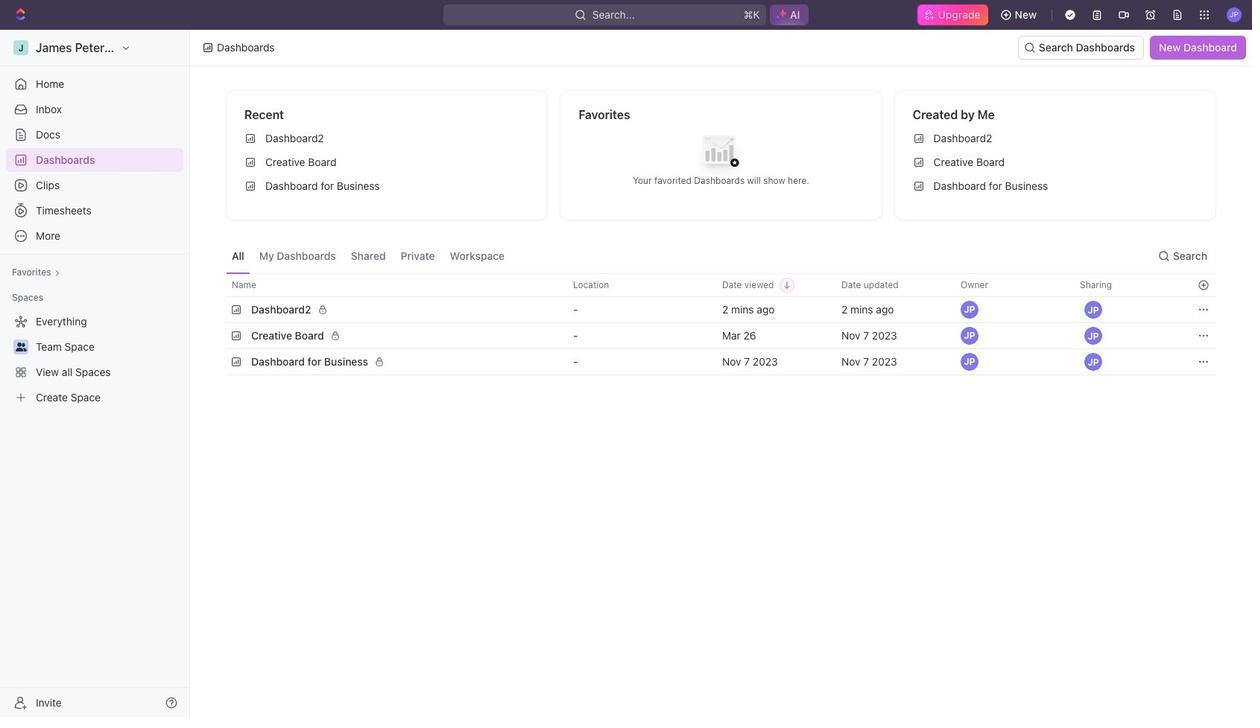 Task type: describe. For each thing, give the bounding box(es) containing it.
sidebar navigation
[[0, 30, 193, 718]]

4 row from the top
[[226, 347, 1217, 377]]

james peterson's workspace, , element
[[13, 40, 28, 55]]

tree inside sidebar navigation
[[6, 310, 183, 410]]

1 row from the top
[[226, 274, 1217, 297]]

no favorited dashboards image
[[691, 124, 751, 184]]



Task type: vqa. For each thing, say whether or not it's contained in the screenshot.
2nd row from the bottom
yes



Task type: locate. For each thing, give the bounding box(es) containing it.
2 row from the top
[[226, 295, 1217, 325]]

james peterson, , element
[[961, 301, 979, 319], [1085, 301, 1103, 319], [961, 327, 979, 345], [1085, 327, 1103, 345], [961, 353, 979, 371], [1085, 353, 1103, 371]]

tab list
[[226, 239, 511, 274]]

user group image
[[15, 343, 26, 352]]

table
[[226, 274, 1217, 377]]

row
[[226, 274, 1217, 297], [226, 295, 1217, 325], [226, 321, 1217, 351], [226, 347, 1217, 377]]

3 row from the top
[[226, 321, 1217, 351]]

tree
[[6, 310, 183, 410]]



